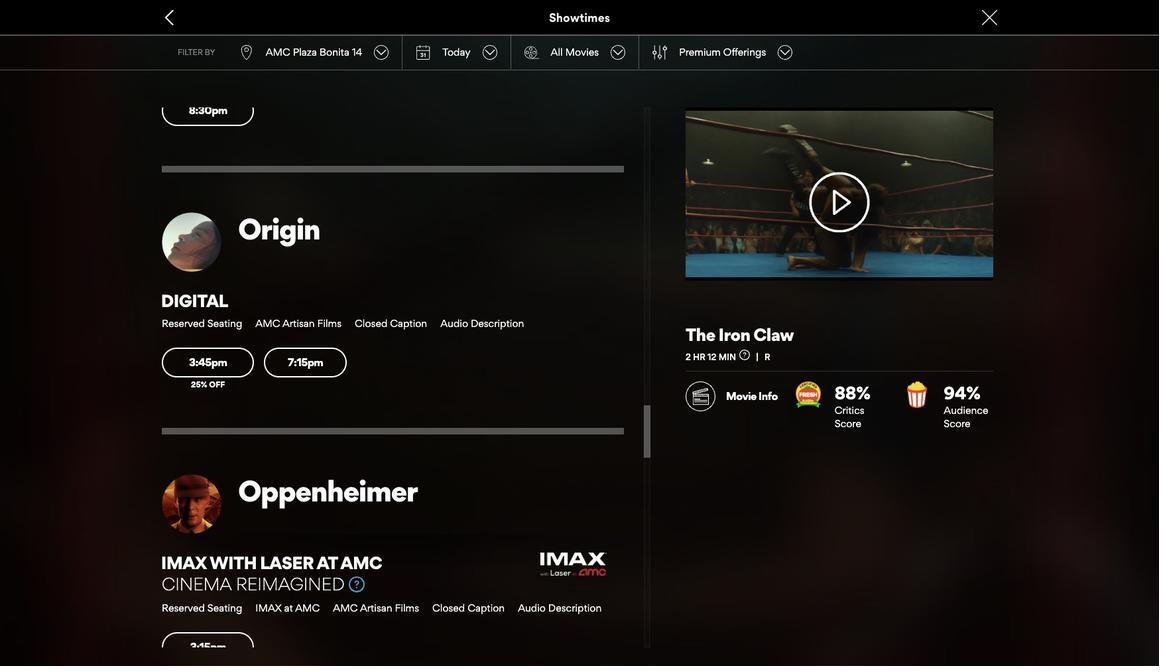 Task type: describe. For each thing, give the bounding box(es) containing it.
rotten tomatoes certified fresh image
[[795, 381, 822, 408]]

reserved seating for oppenheimer
[[162, 602, 242, 615]]

0 vertical spatial closed
[[355, 317, 388, 330]]

movie info button
[[686, 381, 778, 411]]

bonita
[[320, 45, 350, 58]]

imax with laser at amc
[[161, 552, 382, 573]]

more information about imax with laser at amc image
[[349, 577, 365, 592]]

amc up "7:15pm" button
[[256, 317, 280, 330]]

1 vertical spatial audio description
[[518, 602, 602, 615]]

amc up the more information about imax with laser at amc image
[[341, 552, 382, 573]]

1 horizontal spatial caption
[[468, 602, 505, 615]]

2 hr 12 min
[[686, 352, 737, 362]]

12
[[708, 352, 717, 362]]

movies
[[566, 45, 599, 58]]

r
[[765, 352, 771, 362]]

premium offerings
[[680, 45, 767, 58]]

audience
[[944, 404, 989, 417]]

iron
[[719, 324, 751, 345]]

origin
[[238, 211, 320, 247]]

amc left plaza
[[266, 45, 290, 58]]

close this dialog image
[[1137, 640, 1150, 654]]

1 vertical spatial description
[[549, 602, 602, 615]]

8:30pm button
[[162, 96, 254, 126]]

amc plaza bonita 14
[[266, 45, 363, 58]]

score for 88%
[[835, 417, 862, 430]]

the
[[686, 324, 716, 345]]

8:30pm
[[189, 104, 227, 117]]

94%
[[944, 382, 981, 403]]

all
[[551, 45, 563, 58]]

88%
[[835, 382, 871, 403]]

1 horizontal spatial films
[[395, 602, 419, 615]]

1 horizontal spatial audio
[[518, 602, 546, 615]]

digital
[[161, 290, 228, 311]]

25% off
[[191, 380, 225, 390]]

filter
[[178, 47, 203, 57]]

more information about image
[[740, 350, 751, 360]]

info
[[759, 390, 778, 403]]

0 vertical spatial audio description
[[441, 317, 524, 330]]

off
[[209, 380, 225, 390]]

movie
[[727, 390, 757, 403]]

0 horizontal spatial films
[[318, 317, 342, 330]]

reimagined
[[236, 573, 345, 594]]

claw
[[754, 324, 794, 345]]

by
[[205, 47, 215, 57]]

1 vertical spatial at
[[284, 602, 293, 615]]

with
[[210, 552, 257, 573]]

premium
[[680, 45, 721, 58]]

showtimes
[[549, 10, 610, 24]]

critics
[[835, 404, 865, 417]]

3:15pm button
[[162, 632, 254, 663]]

1 vertical spatial amc artisan films
[[333, 602, 419, 615]]

2
[[686, 352, 691, 362]]

2 hr 12 min button
[[686, 350, 765, 362]]

94% audience score
[[944, 382, 989, 430]]

seating for origin
[[208, 317, 242, 330]]

movie info
[[727, 390, 778, 403]]

imax at amc
[[256, 602, 320, 615]]

hr
[[693, 352, 706, 362]]

laser
[[260, 552, 314, 573]]

min
[[719, 352, 737, 362]]

0 horizontal spatial artisan
[[283, 317, 315, 330]]

3:45pm button
[[162, 347, 254, 378]]

reserved for origin
[[162, 317, 205, 330]]

reserved seating for origin
[[162, 317, 242, 330]]

0 horizontal spatial audio
[[441, 317, 468, 330]]

25%
[[191, 380, 207, 390]]



Task type: locate. For each thing, give the bounding box(es) containing it.
0 vertical spatial reserved
[[162, 317, 205, 330]]

2 reserved seating from the top
[[162, 602, 242, 615]]

0 vertical spatial audio
[[441, 317, 468, 330]]

filter by element
[[653, 45, 668, 59]]

1 reserved seating from the top
[[162, 317, 242, 330]]

amc down the more information about imax with laser at amc image
[[333, 602, 358, 615]]

filter by
[[178, 47, 215, 57]]

audio
[[441, 317, 468, 330], [518, 602, 546, 615]]

imax for imax at amc
[[256, 602, 282, 615]]

1 horizontal spatial description
[[549, 602, 602, 615]]

at down reimagined
[[284, 602, 293, 615]]

0 vertical spatial imax
[[161, 552, 207, 573]]

oppenheimer
[[238, 473, 418, 509]]

cinema
[[162, 573, 231, 594]]

0 vertical spatial seating
[[208, 317, 242, 330]]

0 horizontal spatial score
[[835, 417, 862, 430]]

7:15pm
[[288, 355, 323, 369]]

0 vertical spatial at
[[317, 552, 338, 573]]

0 vertical spatial reserved seating
[[162, 317, 242, 330]]

description
[[471, 317, 524, 330], [549, 602, 602, 615]]

88% critics score
[[835, 382, 871, 430]]

1 horizontal spatial artisan
[[360, 602, 393, 615]]

score inside 88% critics score
[[835, 417, 862, 430]]

rotten tomatoes image
[[905, 381, 931, 408]]

closed
[[355, 317, 388, 330], [433, 602, 465, 615]]

1 horizontal spatial at
[[317, 552, 338, 573]]

all movies
[[551, 45, 599, 58]]

reserved for oppenheimer
[[162, 602, 205, 615]]

1 vertical spatial closed caption
[[433, 602, 505, 615]]

score
[[835, 417, 862, 430], [944, 417, 971, 430]]

films
[[318, 317, 342, 330], [395, 602, 419, 615]]

artisan down the more information about imax with laser at amc image
[[360, 602, 393, 615]]

amc down reimagined
[[295, 602, 320, 615]]

imax left with
[[161, 552, 207, 573]]

1 horizontal spatial closed
[[433, 602, 465, 615]]

seating for oppenheimer
[[208, 602, 242, 615]]

reserved down cinema
[[162, 602, 205, 615]]

reserved seating down cinema
[[162, 602, 242, 615]]

the iron claw
[[686, 324, 794, 345]]

2 seating from the top
[[208, 602, 242, 615]]

origin link
[[238, 211, 625, 247]]

amc artisan films down the more information about imax with laser at amc image
[[333, 602, 419, 615]]

1 score from the left
[[835, 417, 862, 430]]

score for 94%
[[944, 417, 971, 430]]

1 horizontal spatial closed caption
[[433, 602, 505, 615]]

score inside 94% audience score
[[944, 417, 971, 430]]

amc artisan films up 7:15pm at the left bottom
[[256, 317, 342, 330]]

plaza
[[293, 45, 317, 58]]

today
[[443, 45, 471, 58]]

0 horizontal spatial imax
[[161, 552, 207, 573]]

2 reserved from the top
[[162, 602, 205, 615]]

1 vertical spatial caption
[[468, 602, 505, 615]]

1 vertical spatial films
[[395, 602, 419, 615]]

reserved seating
[[162, 317, 242, 330], [162, 602, 242, 615]]

2 score from the left
[[944, 417, 971, 430]]

1 vertical spatial audio
[[518, 602, 546, 615]]

0 vertical spatial films
[[318, 317, 342, 330]]

1 vertical spatial reserved
[[162, 602, 205, 615]]

artisan up 7:15pm at the left bottom
[[283, 317, 315, 330]]

audio description
[[441, 317, 524, 330], [518, 602, 602, 615]]

0 vertical spatial caption
[[390, 317, 427, 330]]

1 vertical spatial closed
[[433, 602, 465, 615]]

play trailer for the iron claw image
[[686, 107, 994, 281], [791, 172, 889, 232]]

amc artisan films
[[256, 317, 342, 330], [333, 602, 419, 615]]

at right laser
[[317, 552, 338, 573]]

1 vertical spatial imax
[[256, 602, 282, 615]]

imax down cinema reimagined
[[256, 602, 282, 615]]

0 vertical spatial closed caption
[[355, 317, 427, 330]]

seating down digital on the left of page
[[208, 317, 242, 330]]

at
[[317, 552, 338, 573], [284, 602, 293, 615]]

reserved
[[162, 317, 205, 330], [162, 602, 205, 615]]

offerings
[[724, 45, 767, 58]]

0 horizontal spatial at
[[284, 602, 293, 615]]

0 horizontal spatial caption
[[390, 317, 427, 330]]

1 vertical spatial seating
[[208, 602, 242, 615]]

amc
[[266, 45, 290, 58], [256, 317, 280, 330], [341, 552, 382, 573], [295, 602, 320, 615], [333, 602, 358, 615]]

0 horizontal spatial description
[[471, 317, 524, 330]]

oppenheimer link
[[238, 473, 625, 509]]

3:45pm
[[189, 355, 227, 369]]

0 horizontal spatial closed
[[355, 317, 388, 330]]

3:15pm
[[190, 640, 226, 654]]

7:15pm button
[[264, 347, 347, 378]]

reserved down digital on the left of page
[[162, 317, 205, 330]]

seating
[[208, 317, 242, 330], [208, 602, 242, 615]]

1 vertical spatial artisan
[[360, 602, 393, 615]]

0 horizontal spatial closed caption
[[355, 317, 427, 330]]

imax for imax with laser at amc
[[161, 552, 207, 573]]

0 vertical spatial amc artisan films
[[256, 317, 342, 330]]

0 vertical spatial artisan
[[283, 317, 315, 330]]

artisan
[[283, 317, 315, 330], [360, 602, 393, 615]]

1 vertical spatial reserved seating
[[162, 602, 242, 615]]

1 horizontal spatial score
[[944, 417, 971, 430]]

1 reserved from the top
[[162, 317, 205, 330]]

score down the critics
[[835, 417, 862, 430]]

reserved seating down digital on the left of page
[[162, 317, 242, 330]]

cinema reimagined
[[162, 573, 345, 594]]

seating down cinema
[[208, 602, 242, 615]]

imax
[[161, 552, 207, 573], [256, 602, 282, 615]]

score down audience
[[944, 417, 971, 430]]

0 vertical spatial description
[[471, 317, 524, 330]]

caption
[[390, 317, 427, 330], [468, 602, 505, 615]]

14
[[352, 45, 363, 58]]

1 seating from the top
[[208, 317, 242, 330]]

1 horizontal spatial imax
[[256, 602, 282, 615]]

closed caption
[[355, 317, 427, 330], [433, 602, 505, 615]]



Task type: vqa. For each thing, say whether or not it's contained in the screenshot.
&
no



